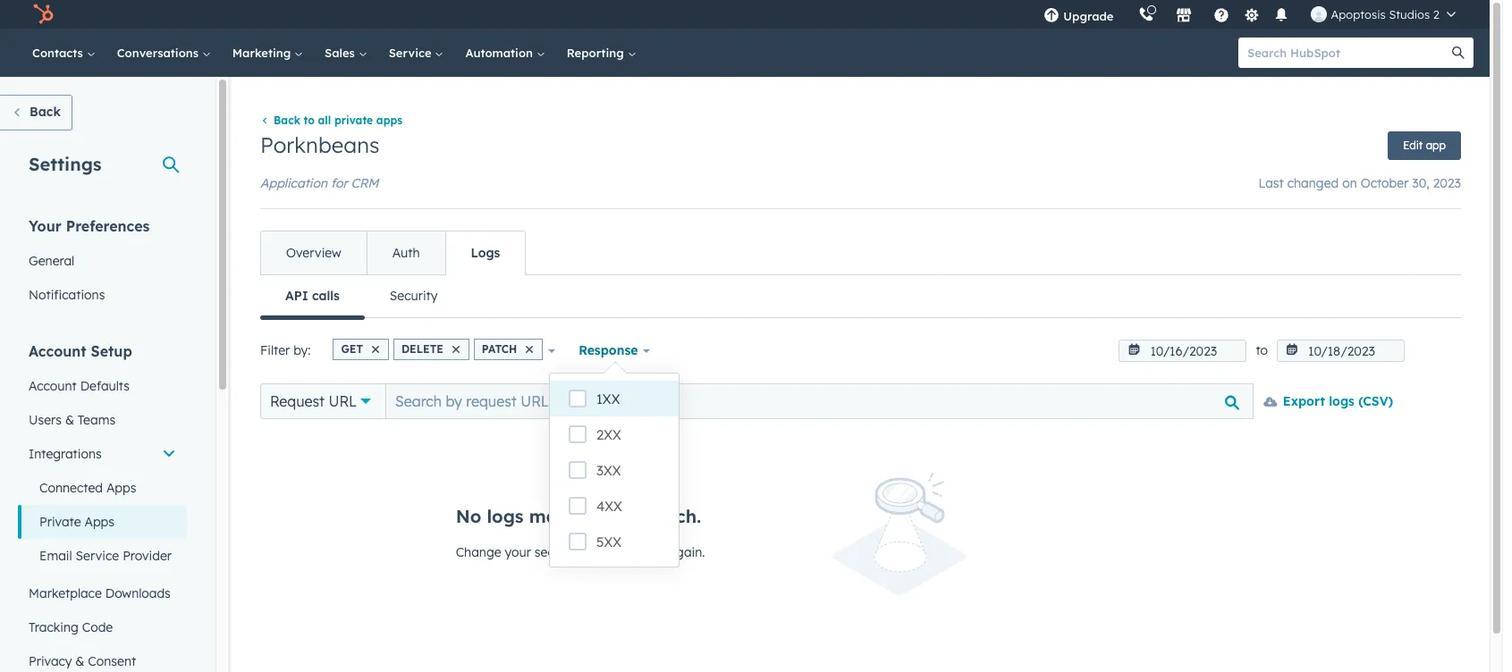 Task type: locate. For each thing, give the bounding box(es) containing it.
0 vertical spatial account
[[29, 343, 86, 361]]

1 horizontal spatial your
[[591, 506, 632, 528]]

code
[[82, 620, 113, 636]]

studios
[[1390, 7, 1431, 21]]

no
[[456, 506, 482, 528]]

4xx
[[597, 498, 622, 515]]

2 close image from the left
[[526, 346, 533, 354]]

your
[[29, 217, 62, 235]]

0 vertical spatial to
[[304, 114, 315, 127]]

logs
[[1329, 394, 1355, 410], [487, 506, 524, 528]]

private
[[334, 114, 373, 127]]

marketing link
[[222, 29, 314, 77]]

account setup element
[[18, 342, 187, 673]]

marketplaces button
[[1166, 0, 1204, 29]]

0 horizontal spatial to
[[304, 114, 315, 127]]

account defaults
[[29, 378, 130, 394]]

your up 5xx
[[591, 506, 632, 528]]

export
[[1284, 394, 1326, 410]]

back to all private apps link
[[260, 114, 403, 127]]

preferences
[[66, 217, 150, 235]]

search image
[[1453, 47, 1465, 59]]

october
[[1361, 176, 1409, 192]]

account
[[29, 343, 86, 361], [29, 378, 77, 394]]

1 vertical spatial logs
[[487, 506, 524, 528]]

2 navigation from the top
[[260, 275, 1462, 320]]

0 vertical spatial service
[[389, 46, 435, 60]]

1 horizontal spatial close image
[[526, 346, 533, 354]]

1 vertical spatial to
[[1256, 343, 1268, 359]]

close image
[[372, 346, 379, 354], [526, 346, 533, 354]]

close image right "get"
[[372, 346, 379, 354]]

api calls button
[[260, 275, 365, 320]]

logs left the '(csv)'
[[1329, 394, 1355, 410]]

email service provider
[[39, 548, 172, 564]]

api
[[285, 288, 308, 304]]

settings image
[[1244, 8, 1260, 24]]

1 vertical spatial service
[[76, 548, 119, 564]]

apps down integrations button
[[106, 480, 136, 496]]

conversations link
[[106, 29, 222, 77]]

logs for export
[[1329, 394, 1355, 410]]

Search by request URL search field
[[386, 384, 1254, 420]]

& right the privacy
[[75, 654, 84, 670]]

0 vertical spatial &
[[65, 412, 74, 428]]

1 horizontal spatial to
[[1256, 343, 1268, 359]]

Search HubSpot search field
[[1239, 38, 1458, 68]]

2xx
[[597, 427, 622, 444]]

& right users
[[65, 412, 74, 428]]

service inside service link
[[389, 46, 435, 60]]

help button
[[1207, 0, 1238, 29]]

api calls
[[285, 288, 340, 304]]

general
[[29, 253, 74, 269]]

search
[[535, 545, 574, 561]]

marketing
[[232, 46, 294, 60]]

1 horizontal spatial &
[[75, 654, 84, 670]]

upgrade image
[[1044, 8, 1060, 24]]

1 vertical spatial account
[[29, 378, 77, 394]]

1xx
[[597, 391, 620, 408]]

service right sales link
[[389, 46, 435, 60]]

menu item
[[1127, 0, 1130, 29]]

MM/DD/YYYY text field
[[1119, 340, 1247, 363]]

apps for connected apps
[[106, 480, 136, 496]]

2 account from the top
[[29, 378, 77, 394]]

get
[[341, 343, 363, 356]]

request url button
[[260, 384, 387, 420]]

for
[[331, 176, 348, 192]]

calling icon button
[[1132, 3, 1162, 26]]

and
[[623, 545, 645, 561]]

private apps
[[39, 514, 115, 530]]

criteria
[[577, 545, 619, 561]]

0 horizontal spatial &
[[65, 412, 74, 428]]

connected apps link
[[18, 471, 187, 505]]

back link
[[0, 95, 72, 131]]

service
[[389, 46, 435, 60], [76, 548, 119, 564]]

back for back
[[30, 104, 61, 120]]

service down private apps link
[[76, 548, 119, 564]]

edit
[[1404, 139, 1423, 152]]

menu
[[1032, 0, 1469, 29]]

close image right patch
[[526, 346, 533, 354]]

no logs match your search.
[[456, 506, 701, 528]]

application for crm
[[260, 176, 379, 192]]

1 horizontal spatial logs
[[1329, 394, 1355, 410]]

1 vertical spatial your
[[505, 545, 531, 561]]

to left all
[[304, 114, 315, 127]]

2023
[[1434, 176, 1462, 192]]

email
[[39, 548, 72, 564]]

auth link
[[367, 232, 445, 275]]

0 vertical spatial your
[[591, 506, 632, 528]]

1 horizontal spatial service
[[389, 46, 435, 60]]

navigation containing overview
[[260, 231, 526, 276]]

1 vertical spatial &
[[75, 654, 84, 670]]

back left all
[[274, 114, 300, 127]]

& for privacy
[[75, 654, 84, 670]]

apoptosis studios 2 button
[[1301, 0, 1467, 29]]

account up users
[[29, 378, 77, 394]]

back up settings
[[30, 104, 61, 120]]

logs
[[471, 245, 500, 262]]

0 horizontal spatial close image
[[372, 346, 379, 354]]

account up "account defaults"
[[29, 343, 86, 361]]

notifications link
[[18, 278, 187, 312]]

tracking
[[29, 620, 79, 636]]

service link
[[378, 29, 455, 77]]

sales
[[325, 46, 358, 60]]

automation
[[466, 46, 537, 60]]

30,
[[1413, 176, 1430, 192]]

security button
[[365, 275, 463, 318]]

1 navigation from the top
[[260, 231, 526, 276]]

security
[[390, 288, 438, 304]]

apps down connected apps link
[[85, 514, 115, 530]]

navigation
[[260, 231, 526, 276], [260, 275, 1462, 320]]

account setup
[[29, 343, 132, 361]]

export logs (csv)
[[1284, 394, 1394, 410]]

logs inside button
[[1329, 394, 1355, 410]]

0 horizontal spatial back
[[30, 104, 61, 120]]

back to all private apps
[[274, 114, 403, 127]]

general link
[[18, 244, 187, 278]]

to right mm/dd/yyyy text box
[[1256, 343, 1268, 359]]

0 horizontal spatial logs
[[487, 506, 524, 528]]

porknbeans
[[260, 132, 380, 159]]

apoptosis
[[1331, 7, 1386, 21]]

3xx
[[597, 462, 621, 479]]

1 account from the top
[[29, 343, 86, 361]]

match
[[529, 506, 586, 528]]

close image
[[452, 346, 460, 354]]

list box
[[550, 374, 679, 567]]

patch
[[482, 343, 517, 356]]

apoptosis studios 2
[[1331, 7, 1440, 21]]

0 vertical spatial apps
[[106, 480, 136, 496]]

calling icon image
[[1139, 7, 1155, 23]]

0 vertical spatial logs
[[1329, 394, 1355, 410]]

0 horizontal spatial service
[[76, 548, 119, 564]]

response button
[[567, 333, 662, 369]]

privacy
[[29, 654, 72, 670]]

1 horizontal spatial back
[[274, 114, 300, 127]]

settings
[[29, 153, 102, 175]]

reporting
[[567, 46, 628, 60]]

logs right no
[[487, 506, 524, 528]]

1 close image from the left
[[372, 346, 379, 354]]

your left search
[[505, 545, 531, 561]]

1 vertical spatial apps
[[85, 514, 115, 530]]



Task type: describe. For each thing, give the bounding box(es) containing it.
contacts
[[32, 46, 87, 60]]

users & teams link
[[18, 403, 187, 437]]

5xx
[[597, 534, 622, 551]]

list box containing 1xx
[[550, 374, 679, 567]]

tara schultz image
[[1312, 6, 1328, 22]]

your preferences
[[29, 217, 150, 235]]

hubspot image
[[32, 4, 54, 25]]

(csv)
[[1359, 394, 1394, 410]]

provider
[[123, 548, 172, 564]]

again.
[[669, 545, 705, 561]]

application
[[260, 176, 327, 192]]

auth
[[393, 245, 420, 262]]

last
[[1259, 176, 1284, 192]]

try
[[649, 545, 665, 561]]

filter by:
[[260, 343, 311, 359]]

notifications image
[[1274, 8, 1290, 24]]

private
[[39, 514, 81, 530]]

navigation containing api calls
[[260, 275, 1462, 320]]

search button
[[1444, 38, 1474, 68]]

account for account defaults
[[29, 378, 77, 394]]

account defaults link
[[18, 369, 187, 403]]

app
[[1426, 139, 1446, 152]]

change
[[456, 545, 501, 561]]

last changed on october 30, 2023
[[1259, 176, 1462, 192]]

notifications button
[[1267, 0, 1297, 29]]

defaults
[[80, 378, 130, 394]]

private apps link
[[18, 505, 187, 539]]

response
[[579, 343, 638, 359]]

downloads
[[105, 586, 171, 602]]

menu containing apoptosis studios 2
[[1032, 0, 1469, 29]]

all
[[318, 114, 331, 127]]

logs for no
[[487, 506, 524, 528]]

integrations button
[[18, 437, 187, 471]]

help image
[[1214, 8, 1230, 24]]

close image for get
[[372, 346, 379, 354]]

overview link
[[261, 232, 367, 275]]

changed
[[1288, 176, 1339, 192]]

request url
[[270, 393, 357, 411]]

upgrade
[[1064, 9, 1114, 23]]

notifications
[[29, 287, 105, 303]]

2
[[1434, 7, 1440, 21]]

conversations
[[117, 46, 202, 60]]

delete
[[402, 343, 444, 356]]

change your search criteria and try again.
[[456, 545, 705, 561]]

email service provider link
[[18, 539, 187, 573]]

privacy & consent
[[29, 654, 136, 670]]

users
[[29, 412, 62, 428]]

apps for private apps
[[85, 514, 115, 530]]

filter
[[260, 343, 290, 359]]

tracking code link
[[18, 611, 187, 645]]

request
[[270, 393, 325, 411]]

your preferences element
[[18, 216, 187, 312]]

apps
[[376, 114, 403, 127]]

MM/DD/YYYY text field
[[1277, 340, 1405, 363]]

calls
[[312, 288, 340, 304]]

0 horizontal spatial your
[[505, 545, 531, 561]]

sales link
[[314, 29, 378, 77]]

automation link
[[455, 29, 556, 77]]

by:
[[294, 343, 311, 359]]

export logs (csv) button
[[1253, 384, 1405, 420]]

tracking code
[[29, 620, 113, 636]]

on
[[1343, 176, 1358, 192]]

setup
[[91, 343, 132, 361]]

privacy & consent link
[[18, 645, 187, 673]]

connected apps
[[39, 480, 136, 496]]

marketplaces image
[[1177, 8, 1193, 24]]

logs link
[[445, 232, 525, 275]]

& for users
[[65, 412, 74, 428]]

contacts link
[[21, 29, 106, 77]]

back for back to all private apps
[[274, 114, 300, 127]]

teams
[[78, 412, 115, 428]]

account for account setup
[[29, 343, 86, 361]]

reporting link
[[556, 29, 647, 77]]

url
[[329, 393, 357, 411]]

marketplace
[[29, 586, 102, 602]]

close image for patch
[[526, 346, 533, 354]]

marketplace downloads link
[[18, 577, 187, 611]]

hubspot link
[[21, 4, 67, 25]]

service inside email service provider link
[[76, 548, 119, 564]]

connected
[[39, 480, 103, 496]]



Task type: vqa. For each thing, say whether or not it's contained in the screenshot.
the Overview on the top left
yes



